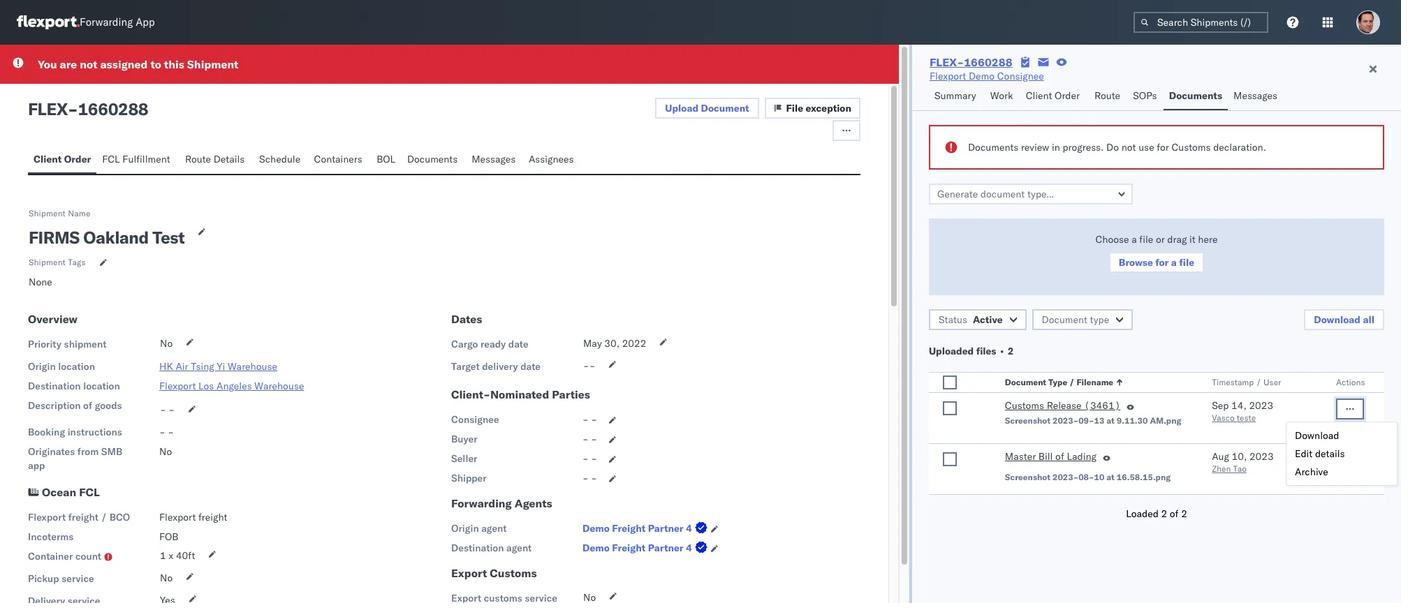 Task type: locate. For each thing, give the bounding box(es) containing it.
timestamp
[[1212, 377, 1254, 388]]

partner for destination agent
[[648, 542, 683, 555]]

at right 13
[[1107, 416, 1115, 426]]

- -
[[160, 404, 175, 416], [582, 413, 597, 426], [159, 426, 174, 439], [582, 433, 597, 446], [582, 453, 597, 465], [582, 472, 597, 485]]

documents right the 'bol' "button"
[[407, 153, 458, 166]]

active
[[973, 314, 1003, 326]]

0 vertical spatial for
[[1157, 141, 1169, 154]]

firms oakland test
[[29, 227, 185, 248]]

origin
[[28, 360, 56, 373], [451, 522, 479, 535]]

0 vertical spatial document
[[701, 102, 749, 115]]

1 vertical spatial 1660288
[[78, 98, 148, 119]]

1 vertical spatial 2023
[[1249, 450, 1274, 463]]

flexport
[[930, 70, 966, 82], [159, 380, 196, 393], [28, 511, 66, 524], [159, 511, 196, 524]]

client order button up in
[[1020, 83, 1089, 110]]

loaded
[[1126, 508, 1159, 520]]

fcl up flexport freight / bco
[[79, 485, 100, 499]]

0 vertical spatial documents button
[[1163, 83, 1228, 110]]

target delivery date
[[451, 360, 541, 373]]

no for service
[[160, 572, 173, 585]]

0 vertical spatial forwarding
[[80, 16, 133, 29]]

2023 inside sep 14, 2023 vasco teste
[[1249, 399, 1273, 412]]

location up goods
[[83, 380, 120, 393]]

progress.
[[1063, 141, 1104, 154]]

2022
[[622, 337, 646, 350]]

1 vertical spatial forwarding
[[451, 497, 512, 511]]

forwarding left app
[[80, 16, 133, 29]]

location up destination location
[[58, 360, 95, 373]]

documents button right sops
[[1163, 83, 1228, 110]]

lading
[[1067, 450, 1097, 463]]

flexport down flex-
[[930, 70, 966, 82]]

1660288
[[964, 55, 1012, 69], [78, 98, 148, 119]]

1 vertical spatial of
[[1055, 450, 1064, 463]]

/ left 'user'
[[1256, 377, 1261, 388]]

download up details at the right
[[1295, 430, 1339, 442]]

customs release (3461)
[[1005, 399, 1120, 412]]

documents left the review in the top right of the page
[[968, 141, 1018, 154]]

agent up export customs
[[506, 542, 532, 555]]

client order button up shipment name in the left of the page
[[28, 147, 97, 174]]

- - for description of goods
[[160, 404, 175, 416]]

1 screenshot from the top
[[1005, 416, 1050, 426]]

consignee up buyer
[[451, 413, 499, 426]]

2 horizontal spatial 2
[[1181, 508, 1187, 520]]

0 vertical spatial location
[[58, 360, 95, 373]]

document left type
[[1042, 314, 1087, 326]]

flexport down air
[[159, 380, 196, 393]]

messages button
[[1228, 83, 1285, 110], [466, 147, 523, 174]]

containers
[[314, 153, 362, 166]]

0 vertical spatial demo freight partner 4
[[582, 522, 692, 535]]

customs left release
[[1005, 399, 1044, 412]]

1 4 from the top
[[686, 522, 692, 535]]

not right do
[[1121, 141, 1136, 154]]

2 screenshot from the top
[[1005, 472, 1050, 483]]

timestamp / user
[[1212, 377, 1281, 388]]

1 vertical spatial 4
[[686, 542, 692, 555]]

1 2023 from the top
[[1249, 399, 1273, 412]]

0 vertical spatial demo freight partner 4 link
[[582, 522, 710, 536]]

2023 inside aug 10, 2023 zhen tao
[[1249, 450, 1274, 463]]

flexport inside flexport demo consignee link
[[930, 70, 966, 82]]

date up client-nominated parties
[[520, 360, 541, 373]]

forwarding agents
[[451, 497, 552, 511]]

-
[[68, 98, 78, 119], [583, 360, 589, 372], [589, 360, 595, 372], [160, 404, 166, 416], [169, 404, 175, 416], [582, 413, 589, 426], [591, 413, 597, 426], [159, 426, 165, 439], [168, 426, 174, 439], [582, 433, 589, 446], [591, 433, 597, 446], [582, 453, 589, 465], [591, 453, 597, 465], [582, 472, 589, 485], [591, 472, 597, 485]]

0 vertical spatial warehouse
[[228, 360, 277, 373]]

sep
[[1212, 399, 1229, 412]]

forwarding up origin agent
[[451, 497, 512, 511]]

1 horizontal spatial client
[[1026, 89, 1052, 102]]

0 horizontal spatial documents
[[407, 153, 458, 166]]

0 vertical spatial client order
[[1026, 89, 1080, 102]]

customs down destination agent
[[490, 566, 537, 580]]

fcl left fulfillment
[[102, 153, 120, 166]]

hk air tsing yi warehouse
[[159, 360, 277, 373]]

destination down origin agent
[[451, 542, 504, 555]]

no
[[160, 337, 173, 350], [159, 446, 172, 458], [160, 572, 173, 585]]

filename
[[1077, 377, 1113, 388]]

1 horizontal spatial route
[[1094, 89, 1120, 102]]

1 vertical spatial file
[[1179, 256, 1194, 269]]

download inside button
[[1314, 314, 1360, 326]]

messages up the 'declaration.'
[[1233, 89, 1277, 102]]

this
[[164, 57, 184, 71]]

route left details
[[185, 153, 211, 166]]

bill
[[1038, 450, 1053, 463]]

nominated
[[490, 388, 549, 402]]

file down it
[[1179, 256, 1194, 269]]

1660288 down assigned
[[78, 98, 148, 119]]

1 freight from the left
[[68, 511, 98, 524]]

destination up description
[[28, 380, 81, 393]]

warehouse right angeles
[[254, 380, 304, 393]]

0 vertical spatial screenshot
[[1005, 416, 1050, 426]]

0 vertical spatial route
[[1094, 89, 1120, 102]]

agent
[[481, 522, 507, 535], [506, 542, 532, 555]]

2023 for aug 10, 2023
[[1249, 450, 1274, 463]]

screenshot up the master
[[1005, 416, 1050, 426]]

location
[[58, 360, 95, 373], [83, 380, 120, 393]]

file left "or" on the top right of page
[[1139, 233, 1153, 246]]

1660288 up flexport demo consignee
[[964, 55, 1012, 69]]

document left type at right bottom
[[1005, 377, 1046, 388]]

0 vertical spatial consignee
[[997, 70, 1044, 82]]

1 vertical spatial fcl
[[79, 485, 100, 499]]

location for origin location
[[58, 360, 95, 373]]

agent for destination agent
[[506, 542, 532, 555]]

1 vertical spatial date
[[520, 360, 541, 373]]

warehouse
[[228, 360, 277, 373], [254, 380, 304, 393]]

0 vertical spatial order
[[1055, 89, 1080, 102]]

1 horizontal spatial file
[[1179, 256, 1194, 269]]

demo freight partner 4 link for origin agent
[[582, 522, 710, 536]]

flexport for flexport freight
[[159, 511, 196, 524]]

at right 10
[[1107, 472, 1115, 483]]

2023- down master bill of lading link
[[1052, 472, 1078, 483]]

export
[[451, 566, 487, 580]]

/ left bco
[[101, 511, 107, 524]]

2 vertical spatial no
[[160, 572, 173, 585]]

1 vertical spatial location
[[83, 380, 120, 393]]

customs right use
[[1171, 141, 1211, 154]]

messages for the top messages button
[[1233, 89, 1277, 102]]

origin for origin agent
[[451, 522, 479, 535]]

route inside button
[[1094, 89, 1120, 102]]

14,
[[1231, 399, 1247, 412]]

4 for origin agent
[[686, 522, 692, 535]]

0 vertical spatial client
[[1026, 89, 1052, 102]]

1 vertical spatial partner
[[648, 542, 683, 555]]

1 demo freight partner 4 link from the top
[[582, 522, 710, 536]]

flexport for flexport freight / bco
[[28, 511, 66, 524]]

demo freight partner 4 for origin agent
[[582, 522, 692, 535]]

no right smb
[[159, 446, 172, 458]]

document inside document type button
[[1042, 314, 1087, 326]]

at for aug 10, 2023
[[1107, 472, 1115, 483]]

zhen
[[1212, 464, 1231, 474]]

route for route details
[[185, 153, 211, 166]]

1 horizontal spatial fcl
[[102, 153, 120, 166]]

shipment
[[187, 57, 238, 71], [29, 208, 66, 219], [29, 257, 66, 267]]

1 vertical spatial customs
[[1005, 399, 1044, 412]]

shipment up none
[[29, 257, 66, 267]]

freight
[[68, 511, 98, 524], [198, 511, 227, 524]]

2 2023- from the top
[[1052, 472, 1078, 483]]

0 horizontal spatial consignee
[[451, 413, 499, 426]]

file
[[786, 102, 803, 115]]

origin down priority
[[28, 360, 56, 373]]

4
[[686, 522, 692, 535], [686, 542, 692, 555]]

0 vertical spatial 4
[[686, 522, 692, 535]]

0 vertical spatial date
[[508, 338, 528, 351]]

demo freight partner 4 for destination agent
[[582, 542, 692, 555]]

0 vertical spatial agent
[[481, 522, 507, 535]]

1 vertical spatial agent
[[506, 542, 532, 555]]

flexport demo consignee link
[[930, 69, 1044, 83]]

flex-1660288 link
[[930, 55, 1012, 69]]

for down "or" on the top right of page
[[1155, 256, 1169, 269]]

documents button right bol on the left top of page
[[402, 147, 466, 174]]

partner for origin agent
[[648, 522, 683, 535]]

flex - 1660288
[[28, 98, 148, 119]]

flexport up fob
[[159, 511, 196, 524]]

sep 14, 2023 vasco teste
[[1212, 399, 1273, 423]]

1 horizontal spatial /
[[1069, 377, 1075, 388]]

2 horizontal spatial of
[[1170, 508, 1179, 520]]

exception
[[806, 102, 851, 115]]

freight
[[612, 522, 646, 535], [612, 542, 646, 555]]

a
[[1132, 233, 1137, 246], [1171, 256, 1177, 269]]

2 2023 from the top
[[1249, 450, 1274, 463]]

2023 up teste
[[1249, 399, 1273, 412]]

0 vertical spatial destination
[[28, 380, 81, 393]]

0 horizontal spatial freight
[[68, 511, 98, 524]]

1 vertical spatial destination
[[451, 542, 504, 555]]

/ right type at right bottom
[[1069, 377, 1075, 388]]

agent up destination agent
[[481, 522, 507, 535]]

messages left assignees
[[472, 153, 516, 166]]

oakland
[[83, 227, 149, 248]]

order down flex - 1660288
[[64, 153, 91, 166]]

2023 right 10,
[[1249, 450, 1274, 463]]

of left goods
[[83, 399, 92, 412]]

0 horizontal spatial client order
[[34, 153, 91, 166]]

2023- for sep
[[1052, 416, 1078, 426]]

destination
[[28, 380, 81, 393], [451, 542, 504, 555]]

10,
[[1232, 450, 1247, 463]]

work button
[[985, 83, 1020, 110]]

customs
[[1171, 141, 1211, 154], [1005, 399, 1044, 412], [490, 566, 537, 580]]

2 vertical spatial of
[[1170, 508, 1179, 520]]

download for edit
[[1295, 430, 1339, 442]]

1 horizontal spatial consignee
[[997, 70, 1044, 82]]

1 demo freight partner 4 from the top
[[582, 522, 692, 535]]

client down "flex"
[[34, 153, 62, 166]]

1 vertical spatial no
[[159, 446, 172, 458]]

/ for bco
[[101, 511, 107, 524]]

a down drag
[[1171, 256, 1177, 269]]

shipment right 'this'
[[187, 57, 238, 71]]

booking instructions
[[28, 426, 122, 439]]

seller
[[451, 453, 477, 465]]

download for all
[[1314, 314, 1360, 326]]

for
[[1157, 141, 1169, 154], [1155, 256, 1169, 269]]

not right are
[[80, 57, 97, 71]]

None checkbox
[[943, 453, 957, 467]]

you are not assigned to this shipment
[[38, 57, 238, 71]]

1 vertical spatial a
[[1171, 256, 1177, 269]]

consignee up work
[[997, 70, 1044, 82]]

aug 10, 2023 zhen tao
[[1212, 450, 1274, 474]]

1 horizontal spatial origin
[[451, 522, 479, 535]]

yi
[[217, 360, 225, 373]]

messages button up the 'declaration.'
[[1228, 83, 1285, 110]]

of right bill
[[1055, 450, 1064, 463]]

demo inside flexport demo consignee link
[[969, 70, 995, 82]]

1 freight from the top
[[612, 522, 646, 535]]

origin up destination agent
[[451, 522, 479, 535]]

file exception
[[786, 102, 851, 115]]

consignee
[[997, 70, 1044, 82], [451, 413, 499, 426]]

2 vertical spatial shipment
[[29, 257, 66, 267]]

0 horizontal spatial forwarding
[[80, 16, 133, 29]]

1 vertical spatial 2023-
[[1052, 472, 1078, 483]]

route inside button
[[185, 153, 211, 166]]

2 demo freight partner 4 link from the top
[[582, 541, 710, 555]]

2 partner from the top
[[648, 542, 683, 555]]

download all button
[[1304, 309, 1384, 330]]

1 vertical spatial demo freight partner 4
[[582, 542, 692, 555]]

0 horizontal spatial route
[[185, 153, 211, 166]]

freight for destination agent
[[612, 542, 646, 555]]

1 horizontal spatial 2
[[1161, 508, 1167, 520]]

1 vertical spatial not
[[1121, 141, 1136, 154]]

tao
[[1233, 464, 1247, 474]]

no up hk
[[160, 337, 173, 350]]

route left sops
[[1094, 89, 1120, 102]]

0 vertical spatial partner
[[648, 522, 683, 535]]

air
[[176, 360, 188, 373]]

0 vertical spatial messages button
[[1228, 83, 1285, 110]]

client order down "flex"
[[34, 153, 91, 166]]

1 vertical spatial documents button
[[402, 147, 466, 174]]

30,
[[604, 337, 620, 350]]

file inside browse for a file button
[[1179, 256, 1194, 269]]

(3461)
[[1084, 399, 1120, 412]]

1 vertical spatial demo
[[582, 522, 610, 535]]

0 vertical spatial freight
[[612, 522, 646, 535]]

2 freight from the left
[[198, 511, 227, 524]]

document inside document type / filename button
[[1005, 377, 1046, 388]]

document right the upload
[[701, 102, 749, 115]]

forwarding app link
[[17, 15, 155, 29]]

a right "choose"
[[1132, 233, 1137, 246]]

0 horizontal spatial messages
[[472, 153, 516, 166]]

shipment for none
[[29, 257, 66, 267]]

1 horizontal spatial messages button
[[1228, 83, 1285, 110]]

1 horizontal spatial not
[[1121, 141, 1136, 154]]

flexport up the incoterms
[[28, 511, 66, 524]]

1 vertical spatial for
[[1155, 256, 1169, 269]]

1 vertical spatial route
[[185, 153, 211, 166]]

files
[[976, 345, 996, 358]]

date
[[508, 338, 528, 351], [520, 360, 541, 373]]

2 demo freight partner 4 from the top
[[582, 542, 692, 555]]

of
[[83, 399, 92, 412], [1055, 450, 1064, 463], [1170, 508, 1179, 520]]

work
[[990, 89, 1013, 102]]

2 freight from the top
[[612, 542, 646, 555]]

no down 1
[[160, 572, 173, 585]]

forwarding for forwarding app
[[80, 16, 133, 29]]

fulfillment
[[122, 153, 170, 166]]

0 vertical spatial fcl
[[102, 153, 120, 166]]

of for master bill of lading
[[1055, 450, 1064, 463]]

0 vertical spatial of
[[83, 399, 92, 412]]

am.png
[[1150, 416, 1181, 426]]

it
[[1189, 233, 1195, 246]]

0 horizontal spatial destination
[[28, 380, 81, 393]]

1 vertical spatial demo freight partner 4 link
[[582, 541, 710, 555]]

1 vertical spatial client
[[34, 153, 62, 166]]

messages button left assignees
[[466, 147, 523, 174]]

fcl fulfillment button
[[97, 147, 179, 174]]

client right work button
[[1026, 89, 1052, 102]]

1 vertical spatial client order
[[34, 153, 91, 166]]

loaded 2 of 2
[[1126, 508, 1187, 520]]

warehouse up angeles
[[228, 360, 277, 373]]

- - for seller
[[582, 453, 597, 465]]

of right loaded
[[1170, 508, 1179, 520]]

1 vertical spatial origin
[[451, 522, 479, 535]]

file
[[1139, 233, 1153, 246], [1179, 256, 1194, 269]]

review
[[1021, 141, 1049, 154]]

2 vertical spatial customs
[[490, 566, 537, 580]]

screenshot for aug
[[1005, 472, 1050, 483]]

timestamp / user button
[[1209, 374, 1308, 388]]

4 for destination agent
[[686, 542, 692, 555]]

booking
[[28, 426, 65, 439]]

you
[[38, 57, 57, 71]]

documents right sops button
[[1169, 89, 1222, 102]]

demo
[[969, 70, 995, 82], [582, 522, 610, 535], [582, 542, 610, 555]]

0 vertical spatial demo
[[969, 70, 995, 82]]

1 vertical spatial shipment
[[29, 208, 66, 219]]

client-
[[451, 388, 490, 402]]

none
[[29, 276, 52, 288]]

screenshot down the master
[[1005, 472, 1050, 483]]

- - for buyer
[[582, 433, 597, 446]]

2 at from the top
[[1107, 472, 1115, 483]]

2 4 from the top
[[686, 542, 692, 555]]

2023- down release
[[1052, 416, 1078, 426]]

client order right work button
[[1026, 89, 1080, 102]]

0 vertical spatial a
[[1132, 233, 1137, 246]]

1 at from the top
[[1107, 416, 1115, 426]]

shipment up firms
[[29, 208, 66, 219]]

1 horizontal spatial 1660288
[[964, 55, 1012, 69]]

cargo
[[451, 338, 478, 351]]

1 vertical spatial freight
[[612, 542, 646, 555]]

destination agent
[[451, 542, 532, 555]]

flexport. image
[[17, 15, 80, 29]]

agent for origin agent
[[481, 522, 507, 535]]

1 2023- from the top
[[1052, 416, 1078, 426]]

demo for origin agent
[[582, 522, 610, 535]]

/ for filename
[[1069, 377, 1075, 388]]

0 vertical spatial origin
[[28, 360, 56, 373]]

2 for ∙
[[1008, 345, 1014, 358]]

1 horizontal spatial freight
[[198, 511, 227, 524]]

download all
[[1314, 314, 1374, 326]]

fcl fulfillment
[[102, 153, 170, 166]]

1 partner from the top
[[648, 522, 683, 535]]

download inside download edit details archive
[[1295, 430, 1339, 442]]

for right use
[[1157, 141, 1169, 154]]

summary
[[934, 89, 976, 102]]

0 vertical spatial no
[[160, 337, 173, 350]]

1 horizontal spatial customs
[[1005, 399, 1044, 412]]

0 horizontal spatial messages button
[[466, 147, 523, 174]]

delivery
[[482, 360, 518, 373]]

order left route button
[[1055, 89, 1080, 102]]

2023- for aug
[[1052, 472, 1078, 483]]

download left all
[[1314, 314, 1360, 326]]

forwarding for forwarding agents
[[451, 497, 512, 511]]

0 horizontal spatial customs
[[490, 566, 537, 580]]

2 horizontal spatial customs
[[1171, 141, 1211, 154]]

date right ready on the bottom of page
[[508, 338, 528, 351]]

1 horizontal spatial destination
[[451, 542, 504, 555]]

None checkbox
[[943, 376, 957, 390], [943, 402, 957, 416], [943, 376, 957, 390], [943, 402, 957, 416]]



Task type: vqa. For each thing, say whether or not it's contained in the screenshot.
the 2023 to the right
no



Task type: describe. For each thing, give the bounding box(es) containing it.
Generate document type... text field
[[929, 184, 1133, 205]]

Search Shipments (/) text field
[[1134, 12, 1268, 33]]

shipment tags
[[29, 257, 86, 267]]

of for loaded 2 of 2
[[1170, 508, 1179, 520]]

shipment for firms oakland test
[[29, 208, 66, 219]]

1 vertical spatial client order button
[[28, 147, 97, 174]]

flex-1660288
[[930, 55, 1012, 69]]

freight for origin agent
[[612, 522, 646, 535]]

1 vertical spatial messages button
[[466, 147, 523, 174]]

priority
[[28, 338, 61, 351]]

count
[[75, 550, 101, 563]]

master bill of lading link
[[1005, 450, 1097, 467]]

upload
[[665, 102, 698, 115]]

messages for bottommost messages button
[[472, 153, 516, 166]]

10
[[1094, 472, 1104, 483]]

document inside upload document button
[[701, 102, 749, 115]]

1 vertical spatial order
[[64, 153, 91, 166]]

goods
[[95, 399, 122, 412]]

flexport los angeles warehouse link
[[159, 380, 304, 393]]

agents
[[515, 497, 552, 511]]

assigned
[[100, 57, 148, 71]]

0 horizontal spatial documents button
[[402, 147, 466, 174]]

08-
[[1078, 472, 1094, 483]]

actions
[[1336, 377, 1365, 388]]

flexport freight
[[159, 511, 227, 524]]

in
[[1052, 141, 1060, 154]]

1 horizontal spatial documents button
[[1163, 83, 1228, 110]]

all
[[1363, 314, 1374, 326]]

origin for origin location
[[28, 360, 56, 373]]

are
[[60, 57, 77, 71]]

route details button
[[179, 147, 254, 174]]

app
[[28, 460, 45, 472]]

edit
[[1295, 448, 1313, 460]]

release
[[1047, 399, 1082, 412]]

flexport demo consignee
[[930, 70, 1044, 82]]

hk air tsing yi warehouse link
[[159, 360, 277, 373]]

location for destination location
[[83, 380, 120, 393]]

freight for flexport freight
[[198, 511, 227, 524]]

document type / filename
[[1005, 377, 1113, 388]]

freight for flexport freight / bco
[[68, 511, 98, 524]]

1 horizontal spatial client order button
[[1020, 83, 1089, 110]]

flexport for flexport los angeles warehouse
[[159, 380, 196, 393]]

1 horizontal spatial order
[[1055, 89, 1080, 102]]

schedule
[[259, 153, 300, 166]]

bco
[[109, 511, 130, 524]]

0 horizontal spatial 1660288
[[78, 98, 148, 119]]

tags
[[68, 257, 86, 267]]

shipper
[[451, 472, 487, 485]]

archive
[[1295, 466, 1328, 478]]

at for sep 14, 2023
[[1107, 416, 1115, 426]]

aug
[[1212, 450, 1229, 463]]

bol
[[377, 153, 395, 166]]

name
[[68, 208, 90, 219]]

originates from smb app
[[28, 446, 123, 472]]

cargo ready date
[[451, 338, 528, 351]]

--
[[583, 360, 595, 372]]

document for document type
[[1042, 314, 1087, 326]]

instructions
[[68, 426, 122, 439]]

0 horizontal spatial file
[[1139, 233, 1153, 246]]

details
[[1315, 448, 1345, 460]]

09-
[[1078, 416, 1094, 426]]

ocean
[[42, 485, 76, 499]]

container count
[[28, 550, 101, 563]]

type
[[1048, 377, 1067, 388]]

- - for shipper
[[582, 472, 597, 485]]

hk
[[159, 360, 173, 373]]

0 horizontal spatial fcl
[[79, 485, 100, 499]]

test
[[152, 227, 185, 248]]

use
[[1138, 141, 1154, 154]]

date for target delivery date
[[520, 360, 541, 373]]

2 for of
[[1181, 508, 1187, 520]]

screenshot 2023-08-10 at 16.58.15.png
[[1005, 472, 1171, 483]]

2 horizontal spatial /
[[1256, 377, 1261, 388]]

no for shipment
[[160, 337, 173, 350]]

target
[[451, 360, 480, 373]]

x
[[169, 550, 173, 562]]

container
[[28, 550, 73, 563]]

1 horizontal spatial documents
[[968, 141, 1018, 154]]

- - for consignee
[[582, 413, 597, 426]]

shipment name
[[29, 208, 90, 219]]

summary button
[[929, 83, 985, 110]]

0 horizontal spatial of
[[83, 399, 92, 412]]

declaration.
[[1213, 141, 1266, 154]]

vasco
[[1212, 413, 1235, 423]]

flexport los angeles warehouse
[[159, 380, 304, 393]]

pickup
[[28, 573, 59, 585]]

0 vertical spatial not
[[80, 57, 97, 71]]

may
[[583, 337, 602, 350]]

browse
[[1119, 256, 1153, 269]]

document type / filename button
[[1002, 374, 1184, 388]]

flexport for flexport demo consignee
[[930, 70, 966, 82]]

fcl inside button
[[102, 153, 120, 166]]

sops button
[[1127, 83, 1163, 110]]

2 horizontal spatial documents
[[1169, 89, 1222, 102]]

uploaded files ∙ 2
[[929, 345, 1014, 358]]

demo freight partner 4 link for destination agent
[[582, 541, 710, 555]]

assignees
[[529, 153, 574, 166]]

1 vertical spatial consignee
[[451, 413, 499, 426]]

service
[[62, 573, 94, 585]]

a inside button
[[1171, 256, 1177, 269]]

document for document type / filename
[[1005, 377, 1046, 388]]

13
[[1094, 416, 1104, 426]]

demo for destination agent
[[582, 542, 610, 555]]

uploaded
[[929, 345, 974, 358]]

0 vertical spatial shipment
[[187, 57, 238, 71]]

destination for destination location
[[28, 380, 81, 393]]

document type button
[[1032, 309, 1133, 330]]

1 x 40ft
[[160, 550, 195, 562]]

forwarding app
[[80, 16, 155, 29]]

screenshot for sep
[[1005, 416, 1050, 426]]

0 vertical spatial customs
[[1171, 141, 1211, 154]]

route for route
[[1094, 89, 1120, 102]]

from
[[77, 446, 99, 458]]

overview
[[28, 312, 77, 326]]

may 30, 2022
[[583, 337, 646, 350]]

for inside button
[[1155, 256, 1169, 269]]

screenshot 2023-09-13 at 9.11.30 am.png
[[1005, 416, 1181, 426]]

flex
[[28, 98, 68, 119]]

dates
[[451, 312, 482, 326]]

assignees button
[[523, 147, 582, 174]]

route button
[[1089, 83, 1127, 110]]

smb
[[101, 446, 123, 458]]

incoterms
[[28, 531, 74, 543]]

2023 for sep 14, 2023
[[1249, 399, 1273, 412]]

date for cargo ready date
[[508, 338, 528, 351]]

0 horizontal spatial a
[[1132, 233, 1137, 246]]

destination for destination agent
[[451, 542, 504, 555]]

0 horizontal spatial client
[[34, 153, 62, 166]]

to
[[150, 57, 161, 71]]

1 vertical spatial warehouse
[[254, 380, 304, 393]]



